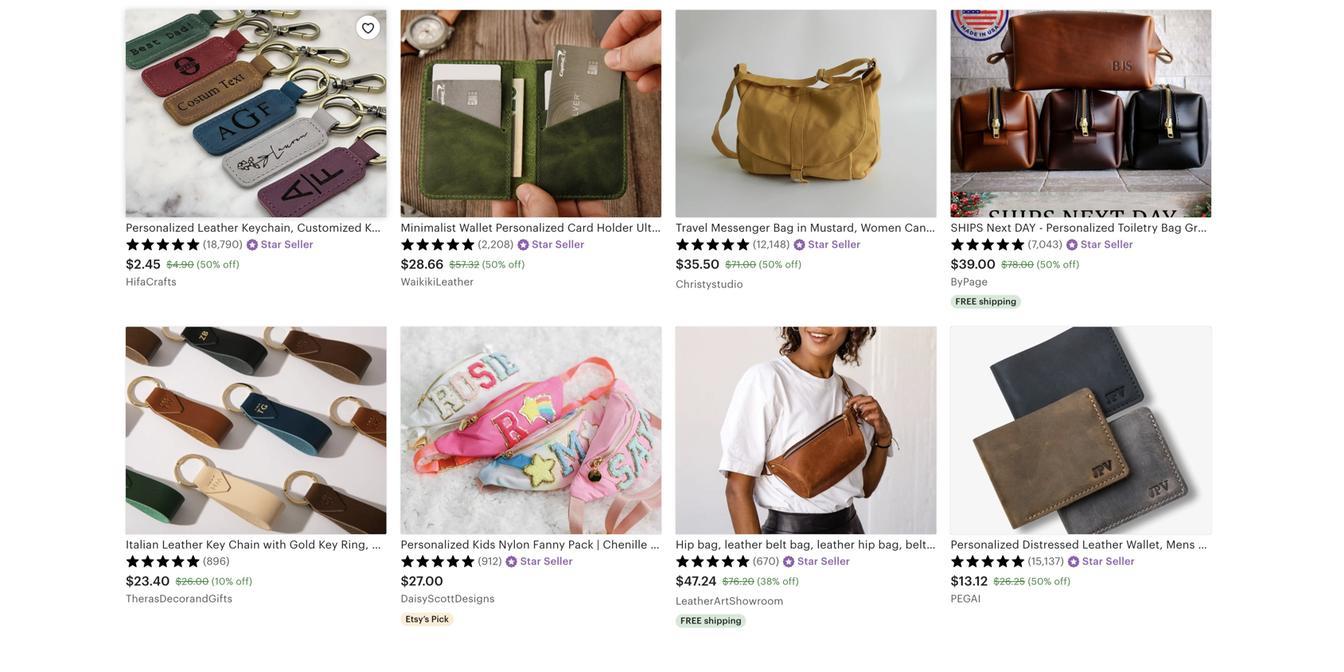 Task type: describe. For each thing, give the bounding box(es) containing it.
waikikileather
[[401, 276, 474, 288]]

(50% for 28.66
[[482, 259, 506, 270]]

(50% for 39.00
[[1037, 259, 1061, 270]]

(18,790)
[[203, 239, 243, 251]]

$ 2.45 $ 4.90 (50% off) hifacrafts
[[126, 257, 239, 288]]

57.32
[[456, 259, 480, 270]]

$ inside $ 47.24 $ 76.20 (38% off)
[[723, 576, 729, 587]]

christystudio
[[676, 278, 744, 290]]

5 out of 5 stars image for 2.45
[[126, 237, 201, 250]]

(912)
[[478, 556, 502, 567]]

27.00
[[409, 574, 444, 588]]

5 out of 5 stars image for 35.50
[[676, 237, 751, 250]]

hifacrafts
[[126, 276, 177, 288]]

off) for 47.24
[[783, 576, 799, 587]]

star for 28.66
[[532, 239, 553, 251]]

(12,148)
[[753, 239, 790, 251]]

78.00
[[1008, 259, 1035, 270]]

personalized leather keychain, customized keychain,custom leather key chain,coordinates key chain longitude latitude keychain,best gift image
[[126, 10, 387, 217]]

free shipping for 47.24
[[681, 616, 742, 626]]

etsy's pick
[[406, 614, 449, 624]]

star for 47.24
[[798, 556, 819, 567]]

seller for 28.66
[[556, 239, 585, 251]]

5 out of 5 stars image for 47.24
[[676, 554, 751, 567]]

italian leather key chain with gold key ring, personalized, monogram, luxury gift, 7 colors available, hand made in the us image
[[126, 327, 387, 534]]

ships next day - personalized toiletry bag groomsmen gift birthday gifts for dad personalized gift for husband birthday gift for man gift image
[[951, 10, 1212, 217]]

pegai
[[951, 593, 981, 605]]

seller right the (912)
[[544, 556, 573, 567]]

daisyscottdesigns
[[401, 593, 495, 605]]

travel messenger bag in mustard, women canvas crossbody diaper bag, shoulder bag , vegan school laptop bag, personlize gift set no.12 kylie image
[[676, 10, 937, 217]]

seller for 39.00
[[1105, 239, 1134, 251]]

$ inside $ 27.00 daisyscottdesigns
[[401, 574, 409, 588]]

(38%
[[757, 576, 780, 587]]

off) for 35.50
[[786, 259, 802, 270]]

(15,137)
[[1028, 556, 1065, 567]]

star right the (912)
[[521, 556, 541, 567]]

star for 39.00
[[1081, 239, 1102, 251]]

5 out of 5 stars image for 13.12
[[951, 554, 1026, 567]]

26.25
[[1000, 576, 1026, 587]]

$ 28.66 $ 57.32 (50% off) waikikileather
[[401, 257, 525, 288]]

star for 13.12
[[1083, 556, 1104, 567]]

35.50
[[684, 257, 720, 271]]

$ 35.50 $ 71.00 (50% off)
[[676, 257, 802, 271]]

26.00
[[182, 576, 209, 587]]

71.00
[[732, 259, 757, 270]]

star for 2.45
[[261, 239, 282, 251]]

bypage
[[951, 276, 988, 288]]

$ 23.40 $ 26.00 (10% off) therasdecorandgifts
[[126, 574, 252, 605]]

off) for 13.12
[[1055, 576, 1071, 587]]

5 out of 5 stars image for 28.66
[[401, 237, 476, 250]]

(670)
[[753, 556, 780, 567]]

off) for 23.40
[[236, 576, 252, 587]]

hip bag, leather belt bag, leather hip bag, belt bag waist bag bum bag fanny bag leather crossbody pouch image
[[676, 327, 937, 534]]

star seller for 28.66
[[532, 239, 585, 251]]

5 out of 5 stars image up 27.00
[[401, 554, 476, 567]]

seller for 35.50
[[832, 239, 861, 251]]

76.20
[[729, 576, 755, 587]]

5 out of 5 stars image for 23.40
[[126, 554, 201, 567]]

shipping for 47.24
[[704, 616, 742, 626]]

$ 39.00 $ 78.00 (50% off) bypage
[[951, 257, 1080, 288]]

etsy's
[[406, 614, 429, 624]]



Task type: locate. For each thing, give the bounding box(es) containing it.
personalized kids nylon fanny pack | chenille letter patch fanny pack | custom kids belt bag | kids mini fanny pack | crossbody patch bag image
[[401, 327, 662, 534]]

off) right 78.00
[[1063, 259, 1080, 270]]

off) inside $ 39.00 $ 78.00 (50% off) bypage
[[1063, 259, 1080, 270]]

star seller right (2,208)
[[532, 239, 585, 251]]

(50% for 2.45
[[197, 259, 220, 270]]

28.66
[[409, 257, 444, 271]]

star right (18,790)
[[261, 239, 282, 251]]

(50% down (18,790)
[[197, 259, 220, 270]]

0 vertical spatial shipping
[[980, 297, 1017, 307]]

off)
[[223, 259, 239, 270], [509, 259, 525, 270], [786, 259, 802, 270], [1063, 259, 1080, 270], [236, 576, 252, 587], [783, 576, 799, 587], [1055, 576, 1071, 587]]

seller right (18,790)
[[284, 239, 314, 251]]

(10%
[[212, 576, 233, 587]]

(7,043)
[[1028, 239, 1063, 251]]

seller for 47.24
[[821, 556, 851, 567]]

47.24
[[684, 574, 717, 588]]

pick
[[431, 614, 449, 624]]

seller
[[284, 239, 314, 251], [556, 239, 585, 251], [832, 239, 861, 251], [1105, 239, 1134, 251], [544, 556, 573, 567], [821, 556, 851, 567], [1106, 556, 1135, 567]]

1 vertical spatial shipping
[[704, 616, 742, 626]]

star seller for 2.45
[[261, 239, 314, 251]]

5 out of 5 stars image up 2.45
[[126, 237, 201, 250]]

star seller for 35.50
[[809, 239, 861, 251]]

free shipping for 39.00
[[956, 297, 1017, 307]]

1 horizontal spatial free
[[956, 297, 977, 307]]

(50% inside $ 2.45 $ 4.90 (50% off) hifacrafts
[[197, 259, 220, 270]]

0 horizontal spatial free shipping
[[681, 616, 742, 626]]

13.12
[[959, 574, 988, 588]]

$ 27.00 daisyscottdesigns
[[401, 574, 495, 605]]

shipping
[[980, 297, 1017, 307], [704, 616, 742, 626]]

free down 47.24
[[681, 616, 702, 626]]

leatherartshowroom
[[676, 595, 784, 607]]

(50% down (7,043)
[[1037, 259, 1061, 270]]

(896)
[[203, 556, 230, 567]]

23.40
[[134, 574, 170, 588]]

off) inside $ 28.66 $ 57.32 (50% off) waikikileather
[[509, 259, 525, 270]]

star right "(670)"
[[798, 556, 819, 567]]

(50% for 13.12
[[1028, 576, 1052, 587]]

0 horizontal spatial shipping
[[704, 616, 742, 626]]

off) inside $ 13.12 $ 26.25 (50% off) pegai
[[1055, 576, 1071, 587]]

seller right (7,043)
[[1105, 239, 1134, 251]]

1 vertical spatial free
[[681, 616, 702, 626]]

0 vertical spatial free shipping
[[956, 297, 1017, 307]]

star seller
[[261, 239, 314, 251], [532, 239, 585, 251], [809, 239, 861, 251], [1081, 239, 1134, 251], [521, 556, 573, 567], [798, 556, 851, 567], [1083, 556, 1135, 567]]

personalized distressed leather wallet, mens minimalist wallet, classic billfold cash wallet, monogrammed gift for him with initials | bur image
[[951, 327, 1212, 534]]

off) for 2.45
[[223, 259, 239, 270]]

star right (12,148)
[[809, 239, 829, 251]]

(50%
[[197, 259, 220, 270], [482, 259, 506, 270], [759, 259, 783, 270], [1037, 259, 1061, 270], [1028, 576, 1052, 587]]

star right (7,043)
[[1081, 239, 1102, 251]]

(50% down (12,148)
[[759, 259, 783, 270]]

5 out of 5 stars image up 23.40
[[126, 554, 201, 567]]

seller for 2.45
[[284, 239, 314, 251]]

5 out of 5 stars image up 47.24
[[676, 554, 751, 567]]

off) right (38%
[[783, 576, 799, 587]]

off) inside '$ 35.50 $ 71.00 (50% off)'
[[786, 259, 802, 270]]

star seller right (15,137)
[[1083, 556, 1135, 567]]

0 horizontal spatial free
[[681, 616, 702, 626]]

off) for 28.66
[[509, 259, 525, 270]]

star seller for 39.00
[[1081, 239, 1134, 251]]

off) down (2,208)
[[509, 259, 525, 270]]

star right (2,208)
[[532, 239, 553, 251]]

off) inside $ 23.40 $ 26.00 (10% off) therasdecorandgifts
[[236, 576, 252, 587]]

shipping down $ 39.00 $ 78.00 (50% off) bypage
[[980, 297, 1017, 307]]

seller right (12,148)
[[832, 239, 861, 251]]

star seller right (18,790)
[[261, 239, 314, 251]]

5 out of 5 stars image up 35.50
[[676, 237, 751, 250]]

free shipping down leatherartshowroom
[[681, 616, 742, 626]]

off) right the (10%
[[236, 576, 252, 587]]

5 out of 5 stars image for 39.00
[[951, 237, 1026, 250]]

(2,208)
[[478, 239, 514, 251]]

0 vertical spatial free
[[956, 297, 977, 307]]

off) for 39.00
[[1063, 259, 1080, 270]]

free shipping down bypage
[[956, 297, 1017, 307]]

$
[[126, 257, 134, 271], [401, 257, 409, 271], [676, 257, 684, 271], [951, 257, 959, 271], [167, 259, 173, 270], [450, 259, 456, 270], [726, 259, 732, 270], [1002, 259, 1008, 270], [126, 574, 134, 588], [401, 574, 409, 588], [676, 574, 684, 588], [951, 574, 959, 588], [176, 576, 182, 587], [723, 576, 729, 587], [994, 576, 1000, 587]]

off) down (15,137)
[[1055, 576, 1071, 587]]

star seller right (12,148)
[[809, 239, 861, 251]]

off) down (18,790)
[[223, 259, 239, 270]]

$ inside '$ 35.50 $ 71.00 (50% off)'
[[726, 259, 732, 270]]

free down bypage
[[956, 297, 977, 307]]

1 horizontal spatial shipping
[[980, 297, 1017, 307]]

free
[[956, 297, 977, 307], [681, 616, 702, 626]]

free for 39.00
[[956, 297, 977, 307]]

39.00
[[959, 257, 996, 271]]

$ 13.12 $ 26.25 (50% off) pegai
[[951, 574, 1071, 605]]

seller right "(670)"
[[821, 556, 851, 567]]

off) inside $ 2.45 $ 4.90 (50% off) hifacrafts
[[223, 259, 239, 270]]

(50% inside $ 13.12 $ 26.25 (50% off) pegai
[[1028, 576, 1052, 587]]

star right (15,137)
[[1083, 556, 1104, 567]]

seller right (15,137)
[[1106, 556, 1135, 567]]

free shipping
[[956, 297, 1017, 307], [681, 616, 742, 626]]

5 out of 5 stars image
[[126, 237, 201, 250], [401, 237, 476, 250], [676, 237, 751, 250], [951, 237, 1026, 250], [126, 554, 201, 567], [401, 554, 476, 567], [676, 554, 751, 567], [951, 554, 1026, 567]]

(50% for 35.50
[[759, 259, 783, 270]]

free for 47.24
[[681, 616, 702, 626]]

shipping for 39.00
[[980, 297, 1017, 307]]

5 out of 5 stars image up 28.66 at the top
[[401, 237, 476, 250]]

star seller right (7,043)
[[1081, 239, 1134, 251]]

star seller for 13.12
[[1083, 556, 1135, 567]]

(50% down (2,208)
[[482, 259, 506, 270]]

off) inside $ 47.24 $ 76.20 (38% off)
[[783, 576, 799, 587]]

seller right (2,208)
[[556, 239, 585, 251]]

off) down (12,148)
[[786, 259, 802, 270]]

(50% inside $ 39.00 $ 78.00 (50% off) bypage
[[1037, 259, 1061, 270]]

star seller for 47.24
[[798, 556, 851, 567]]

(50% inside $ 28.66 $ 57.32 (50% off) waikikileather
[[482, 259, 506, 270]]

1 vertical spatial free shipping
[[681, 616, 742, 626]]

(50% inside '$ 35.50 $ 71.00 (50% off)'
[[759, 259, 783, 270]]

(50% down (15,137)
[[1028, 576, 1052, 587]]

therasdecorandgifts
[[126, 593, 233, 605]]

5 out of 5 stars image up 13.12
[[951, 554, 1026, 567]]

seller for 13.12
[[1106, 556, 1135, 567]]

1 horizontal spatial free shipping
[[956, 297, 1017, 307]]

minimalist  wallet personalized card holder ultra slim wallet men's wallet women's wallet, green image
[[401, 10, 662, 217]]

star seller right "(670)"
[[798, 556, 851, 567]]

shipping down leatherartshowroom
[[704, 616, 742, 626]]

star seller right the (912)
[[521, 556, 573, 567]]

star for 35.50
[[809, 239, 829, 251]]

2.45
[[134, 257, 161, 271]]

5 out of 5 stars image up 39.00 at the right of the page
[[951, 237, 1026, 250]]

star
[[261, 239, 282, 251], [532, 239, 553, 251], [809, 239, 829, 251], [1081, 239, 1102, 251], [521, 556, 541, 567], [798, 556, 819, 567], [1083, 556, 1104, 567]]

4.90
[[173, 259, 194, 270]]

$ 47.24 $ 76.20 (38% off)
[[676, 574, 799, 588]]



Task type: vqa. For each thing, say whether or not it's contained in the screenshot.


